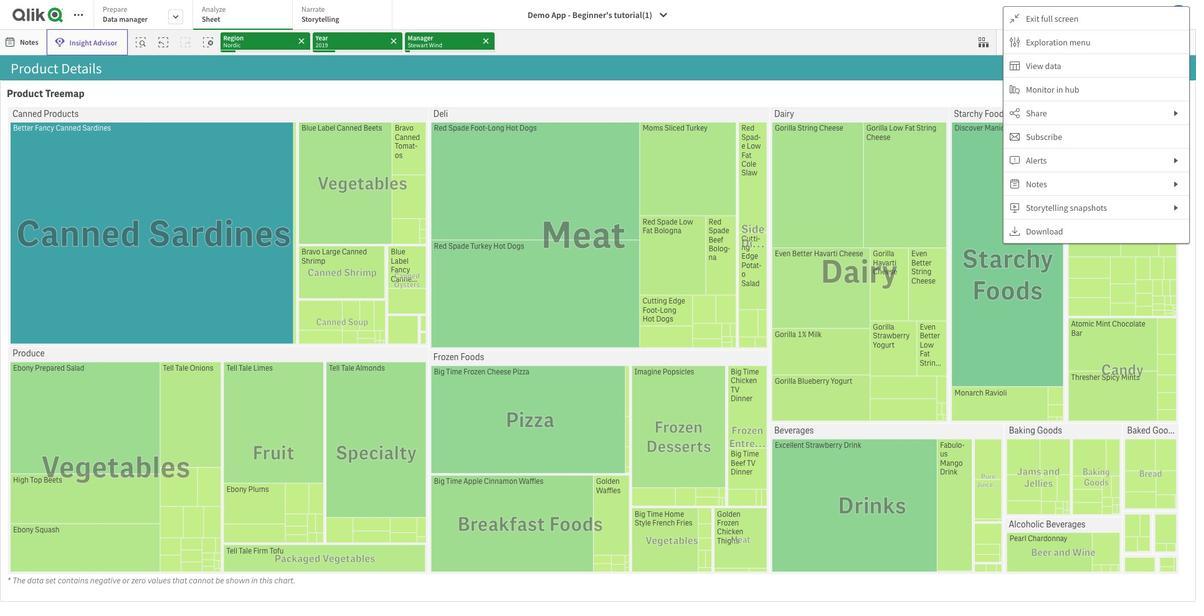 Task type: locate. For each thing, give the bounding box(es) containing it.
icon
[[349, 319, 374, 337]]

be
[[215, 576, 224, 587]]

to right the want on the left of the page
[[270, 338, 283, 356]]

by inside sales and margin by product group application
[[538, 136, 548, 149]]

product treemap
[[7, 87, 84, 100]]

bookmarks
[[1017, 38, 1053, 47]]

selecting inside icon in the top right and selecting the sheet that you want to explore.
[[71, 338, 125, 356]]

2 vertical spatial selections
[[15, 360, 76, 378]]

in inside icon in the top right and selecting the sheet that you want to explore.
[[377, 319, 388, 337]]

notes left insight
[[20, 37, 38, 47]]

0 horizontal spatial this
[[87, 168, 109, 186]]

your
[[305, 149, 331, 167], [370, 338, 397, 356]]

that right now
[[46, 149, 70, 167]]

that right values
[[172, 576, 187, 587]]

notes down alerts
[[1026, 178, 1047, 190]]

way
[[183, 187, 207, 205]]

0 vertical spatial navigate
[[15, 297, 68, 315]]

you inside icon in the top right and selecting the sheet that you want to explore.
[[213, 338, 235, 356]]

and right right
[[46, 338, 68, 356]]

insight advisor button
[[46, 29, 128, 55]]

explore up navigate from sheet to sheet using the
[[91, 245, 137, 263]]

0 vertical spatial year
[[315, 34, 328, 42]]

the left icon.
[[153, 360, 172, 378]]

triangle right image inside notes menu item
[[1172, 180, 1186, 188]]

0 horizontal spatial notes
[[20, 37, 38, 47]]

selections inside 'clear your selections by selecting the'
[[15, 360, 76, 378]]

2 sales from the left
[[844, 136, 869, 149]]

specific
[[95, 319, 141, 337]]

2 horizontal spatial and
[[485, 136, 502, 149]]

in
[[1056, 84, 1063, 95], [276, 168, 287, 186], [66, 187, 77, 205], [326, 297, 337, 315], [377, 319, 388, 337], [251, 576, 257, 587]]

1 vertical spatial explore
[[91, 245, 137, 263]]

navigate up right
[[15, 319, 68, 337]]

tab list containing prepare
[[93, 0, 397, 31]]

1 vertical spatial storytelling
[[1026, 202, 1068, 213]]

in left hub
[[1056, 84, 1063, 95]]

the left "rest"
[[311, 245, 332, 263]]

you up icon.
[[213, 338, 235, 356]]

1 horizontal spatial data
[[1045, 60, 1061, 71]]

0 vertical spatial of
[[290, 149, 302, 167]]

group
[[589, 136, 616, 149], [974, 136, 1002, 149]]

of right the all
[[290, 149, 302, 167]]

exit full screen menu item
[[1004, 7, 1189, 31]]

the inside 'clear your selections by selecting the'
[[153, 360, 172, 378]]

0 horizontal spatial a
[[86, 319, 92, 337]]

2 vertical spatial selecting
[[96, 360, 150, 378]]

selections tool image
[[979, 37, 989, 47]]

how
[[121, 149, 147, 167]]

demo app - beginner's tutorial(1)
[[528, 9, 652, 21]]

this left chart.
[[259, 576, 272, 587]]

1 vertical spatial a
[[86, 319, 92, 337]]

a left try
[[394, 187, 401, 205]]

data left set
[[27, 576, 43, 587]]

1 navigate from the top
[[15, 297, 68, 315]]

data,
[[334, 149, 364, 167]]

sense
[[176, 149, 213, 167]]

filters
[[312, 168, 346, 186]]

1 horizontal spatial of
[[362, 245, 375, 263]]

using
[[188, 297, 221, 315]]

0 horizontal spatial you
[[73, 149, 95, 167]]

1 horizontal spatial group
[[974, 136, 1002, 149]]

exit
[[1026, 13, 1039, 24]]

selecting
[[197, 319, 251, 337], [71, 338, 125, 356], [96, 360, 150, 378]]

the left filters
[[289, 168, 309, 186]]

selections down the all
[[259, 187, 320, 205]]

and left margin
[[485, 136, 502, 149]]

2 horizontal spatial product
[[936, 136, 972, 149]]

wind
[[429, 41, 442, 49]]

product
[[7, 87, 43, 100], [550, 136, 587, 149], [936, 136, 972, 149]]

1 horizontal spatial a
[[394, 187, 401, 205]]

0 vertical spatial selecting
[[197, 319, 251, 337]]

monitor
[[1026, 84, 1055, 95]]

region for region nordic
[[223, 34, 244, 42]]

navigate
[[15, 297, 68, 315], [15, 319, 68, 337]]

0 horizontal spatial and
[[15, 168, 37, 186]]

monitor in hub menu item
[[1004, 78, 1189, 102]]

1 group from the left
[[589, 136, 616, 149]]

data
[[103, 14, 118, 24]]

explore inside now that you see how qlik sense connects all of your data, go ahead and explore this sheet by making selections in the filters above. clicking in charts is another way to make selections so give that a try too!
[[40, 168, 84, 186]]

menu
[[1004, 7, 1189, 244]]

that up icon.
[[186, 338, 210, 356]]

0 vertical spatial storytelling
[[301, 14, 339, 24]]

0 horizontal spatial of
[[290, 149, 302, 167]]

application
[[0, 0, 1196, 603], [6, 129, 447, 597]]

of right "rest"
[[362, 245, 375, 263]]

storytelling snapshots
[[1026, 202, 1107, 213]]

1 vertical spatial you
[[213, 338, 235, 356]]

1 horizontal spatial storytelling
[[1026, 202, 1068, 213]]

now that you see how qlik sense connects all of your data, go ahead and explore this sheet by making selections in the filters above. clicking in charts is another way to make selections so give that a try too!
[[15, 149, 421, 225]]

this up 'charts'
[[87, 168, 109, 186]]

1 vertical spatial region
[[998, 90, 1024, 100]]

and inside icon in the top right and selecting the sheet that you want to explore.
[[46, 338, 68, 356]]

1 vertical spatial navigate
[[15, 319, 68, 337]]

tutorial(1)
[[614, 9, 652, 21]]

0 horizontal spatial top
[[362, 297, 382, 315]]

and
[[485, 136, 502, 149], [15, 168, 37, 186], [46, 338, 68, 356]]

app
[[551, 9, 566, 21]]

triangle right image
[[1172, 109, 1186, 117], [1172, 157, 1186, 164], [1172, 180, 1186, 188], [1172, 204, 1186, 211]]

a inside now that you see how qlik sense connects all of your data, go ahead and explore this sheet by making selections in the filters above. clicking in charts is another way to make selections so give that a try too!
[[394, 187, 401, 205]]

0 vertical spatial and
[[485, 136, 502, 149]]

explore
[[40, 168, 84, 186], [91, 245, 137, 263]]

navigate down sheets
[[15, 297, 68, 315]]

making
[[165, 168, 209, 186]]

1 vertical spatial your
[[370, 338, 397, 356]]

advisor
[[93, 38, 117, 47]]

0 horizontal spatial storytelling
[[301, 14, 339, 24]]

storytelling down narrate
[[301, 14, 339, 24]]

storytelling up download
[[1026, 202, 1068, 213]]

your down icon
[[370, 338, 397, 356]]

contains
[[57, 576, 88, 587]]

smart search image
[[136, 37, 146, 47]]

prepare
[[103, 4, 127, 14]]

1 horizontal spatial top
[[413, 319, 433, 337]]

in right icons
[[326, 297, 337, 315]]

explore.
[[286, 338, 333, 356]]

0 vertical spatial your
[[305, 149, 331, 167]]

in left 'charts'
[[66, 187, 77, 205]]

1 vertical spatial data
[[27, 576, 43, 587]]

1 horizontal spatial sales
[[844, 136, 869, 149]]

triangle right image for notes
[[1172, 180, 1186, 188]]

year left treemap
[[11, 90, 27, 100]]

-
[[568, 9, 571, 21]]

this
[[87, 168, 109, 186], [139, 245, 163, 263], [259, 576, 272, 587]]

your inside 'clear your selections by selecting the'
[[370, 338, 397, 356]]

1 vertical spatial of
[[362, 245, 375, 263]]

navigate from sheet to sheet using the
[[15, 297, 246, 315]]

4 triangle right image from the top
[[1172, 204, 1186, 211]]

0 vertical spatial a
[[394, 187, 401, 205]]

1 horizontal spatial region
[[998, 90, 1024, 100]]

by inside 'clear your selections by selecting the'
[[79, 360, 93, 378]]

1 horizontal spatial notes
[[1026, 178, 1047, 190]]

0 horizontal spatial region
[[223, 34, 244, 42]]

data right view
[[1045, 60, 1061, 71]]

you
[[73, 149, 95, 167], [213, 338, 235, 356]]

manager
[[408, 34, 433, 42]]

top down the right.
[[413, 319, 433, 337]]

sales left 'per'
[[844, 136, 869, 149]]

sales left margin
[[459, 136, 483, 149]]

0 horizontal spatial sales
[[459, 136, 483, 149]]

your up filters
[[305, 149, 331, 167]]

subscribe
[[1026, 131, 1062, 142]]

a
[[394, 187, 401, 205], [86, 319, 92, 337]]

sheet inside now that you see how qlik sense connects all of your data, go ahead and explore this sheet by making selections in the filters above. clicking in charts is another way to make selections so give that a try too!
[[112, 168, 145, 186]]

0 horizontal spatial year
[[11, 90, 27, 100]]

top
[[362, 297, 382, 315], [413, 319, 433, 337]]

2 navigate from the top
[[15, 319, 68, 337]]

0 vertical spatial explore
[[40, 168, 84, 186]]

triangle right image inside alerts menu item
[[1172, 157, 1186, 164]]

1 horizontal spatial year
[[315, 34, 328, 42]]

and inside application
[[485, 136, 502, 149]]

rest
[[335, 245, 359, 263]]

the down the right.
[[391, 319, 410, 337]]

selections down connects
[[212, 168, 273, 186]]

insight
[[70, 38, 92, 47]]

to right continue
[[75, 245, 88, 263]]

see
[[97, 149, 118, 167]]

product right invoice
[[936, 136, 972, 149]]

triangle right image for storytelling snapshots
[[1172, 204, 1186, 211]]

that
[[46, 149, 70, 167], [368, 187, 392, 205], [186, 338, 210, 356], [172, 576, 187, 587]]

to down from
[[70, 319, 83, 337]]

alerts
[[1026, 155, 1047, 166]]

per
[[871, 136, 886, 149]]

0 vertical spatial notes
[[20, 37, 38, 47]]

average sales per invoice by product group
[[806, 136, 1002, 149]]

1 horizontal spatial this
[[139, 245, 163, 263]]

that down above.
[[368, 187, 392, 205]]

share
[[1026, 107, 1047, 119]]

monitor in hub
[[1026, 84, 1079, 95]]

the up icon
[[340, 297, 359, 315]]

1 triangle right image from the top
[[1172, 109, 1186, 117]]

sheet
[[112, 168, 145, 186], [101, 297, 134, 315], [152, 297, 186, 315], [144, 319, 177, 337], [150, 338, 184, 356]]

2 triangle right image from the top
[[1172, 157, 1186, 164]]

0 horizontal spatial your
[[305, 149, 331, 167]]

selections down right
[[15, 360, 76, 378]]

1 vertical spatial notes
[[1026, 178, 1047, 190]]

0 vertical spatial you
[[73, 149, 95, 167]]

region
[[223, 34, 244, 42], [998, 90, 1024, 100]]

tab list
[[93, 0, 397, 31]]

product right margin
[[550, 136, 587, 149]]

explore up clicking
[[40, 168, 84, 186]]

1 horizontal spatial explore
[[91, 245, 137, 263]]

triangle right image inside storytelling snapshots menu item
[[1172, 204, 1186, 211]]

product left treemap
[[7, 87, 43, 100]]

triangle right image inside share menu item
[[1172, 109, 1186, 117]]

that inside icon in the top right and selecting the sheet that you want to explore.
[[186, 338, 210, 356]]

0 vertical spatial data
[[1045, 60, 1061, 71]]

0 horizontal spatial explore
[[40, 168, 84, 186]]

1 sales from the left
[[459, 136, 483, 149]]

year right "clear selection for field: region" icon
[[315, 34, 328, 42]]

insight advisor
[[70, 38, 117, 47]]

1 vertical spatial and
[[15, 168, 37, 186]]

clear selection for field: manager image
[[482, 37, 490, 45]]

top inside in the top right. navigate to a specific sheet by selecting the
[[362, 297, 382, 315]]

make
[[225, 187, 257, 205]]

to right the 'way'
[[209, 187, 222, 205]]

nordic
[[223, 41, 241, 49]]

1 horizontal spatial your
[[370, 338, 397, 356]]

top up icon
[[362, 297, 382, 315]]

region element
[[998, 90, 1024, 100]]

1 vertical spatial selecting
[[71, 338, 125, 356]]

storytelling
[[301, 14, 339, 24], [1026, 202, 1068, 213]]

0 horizontal spatial group
[[589, 136, 616, 149]]

0 vertical spatial this
[[87, 168, 109, 186]]

manager stewart wind
[[408, 34, 442, 49]]

3 triangle right image from the top
[[1172, 180, 1186, 188]]

you left see
[[73, 149, 95, 167]]

2 horizontal spatial this
[[259, 576, 272, 587]]

0 vertical spatial selections
[[212, 168, 273, 186]]

to inside the continue to explore this app by interacting with the rest of the sheets
[[75, 245, 88, 263]]

margin
[[504, 136, 536, 149]]

1 horizontal spatial and
[[46, 338, 68, 356]]

try
[[404, 187, 421, 205]]

and down now
[[15, 168, 37, 186]]

2 vertical spatial and
[[46, 338, 68, 356]]

1 vertical spatial year
[[11, 90, 27, 100]]

in right icon
[[377, 319, 388, 337]]

of
[[290, 149, 302, 167], [362, 245, 375, 263]]

region right clear all selections icon
[[223, 34, 244, 42]]

alerts menu item
[[1004, 149, 1189, 173]]

data inside menu item
[[1045, 60, 1061, 71]]

selecting inside 'clear your selections by selecting the'
[[96, 360, 150, 378]]

data
[[1045, 60, 1061, 71], [27, 576, 43, 587]]

beginner's
[[572, 9, 612, 21]]

1 horizontal spatial you
[[213, 338, 235, 356]]

this left app on the top of the page
[[139, 245, 163, 263]]

region left monitor
[[998, 90, 1024, 100]]

0 vertical spatial region
[[223, 34, 244, 42]]

1 horizontal spatial product
[[550, 136, 587, 149]]

profile image
[[1169, 5, 1189, 25]]

1 vertical spatial top
[[413, 319, 433, 337]]

0 vertical spatial top
[[362, 297, 382, 315]]

screen
[[1054, 13, 1078, 24]]

1 vertical spatial this
[[139, 245, 163, 263]]

a down from
[[86, 319, 92, 337]]

explore inside the continue to explore this app by interacting with the rest of the sheets
[[91, 245, 137, 263]]



Task type: describe. For each thing, give the bounding box(es) containing it.
icons
[[291, 297, 323, 315]]

in right the shown
[[251, 576, 257, 587]]

app
[[166, 245, 189, 263]]

notes inside button
[[20, 37, 38, 47]]

navigate inside in the top right. navigate to a specific sheet by selecting the
[[15, 319, 68, 337]]

sales inside average sales per invoice by product group application
[[844, 136, 869, 149]]

step back image
[[159, 37, 168, 47]]

of inside the continue to explore this app by interacting with the rest of the sheets
[[362, 245, 375, 263]]

subscribe menu item
[[1004, 125, 1189, 149]]

view data
[[1026, 60, 1061, 71]]

analyze
[[202, 4, 226, 14]]

zero
[[131, 576, 146, 587]]

clear selection for field: region image
[[298, 37, 306, 45]]

notes menu item
[[1004, 173, 1189, 196]]

continue to explore this app by interacting with the rest of the sheets
[[15, 245, 399, 282]]

storytelling snapshots menu item
[[1004, 196, 1189, 220]]

the inside now that you see how qlik sense connects all of your data, go ahead and explore this sheet by making selections in the filters above. clicking in charts is another way to make selections so give that a try too!
[[289, 168, 309, 186]]

in inside menu item
[[1056, 84, 1063, 95]]

* the data set contains negative or zero values that cannot be shown in this chart.
[[7, 576, 295, 587]]

above.
[[348, 168, 388, 186]]

by inside in the top right. navigate to a specific sheet by selecting the
[[180, 319, 194, 337]]

sales inside sales and margin by product group application
[[459, 136, 483, 149]]

narrate
[[301, 4, 325, 14]]

from
[[70, 297, 98, 315]]

view data menu item
[[1004, 54, 1189, 78]]

region nordic
[[223, 34, 244, 49]]

to inside in the top right. navigate to a specific sheet by selecting the
[[70, 319, 83, 337]]

now
[[15, 149, 43, 167]]

full
[[1041, 13, 1053, 24]]

another
[[133, 187, 180, 205]]

top inside icon in the top right and selecting the sheet that you want to explore.
[[413, 319, 433, 337]]

sales and margin by product group application
[[452, 129, 794, 597]]

clear all selections image
[[203, 37, 213, 47]]

all
[[274, 149, 287, 167]]

view
[[1026, 60, 1043, 71]]

the right using
[[224, 297, 243, 315]]

share menu item
[[1004, 102, 1189, 125]]

exploration menu
[[1026, 36, 1090, 48]]

ahead
[[385, 149, 421, 167]]

charts
[[80, 187, 118, 205]]

0 horizontal spatial product
[[7, 87, 43, 100]]

icon.
[[200, 360, 229, 378]]

chart.
[[274, 576, 295, 587]]

narrate storytelling
[[301, 4, 339, 24]]

you inside now that you see how qlik sense connects all of your data, go ahead and explore this sheet by making selections in the filters above. clicking in charts is another way to make selections so give that a try too!
[[73, 149, 95, 167]]

too!
[[15, 206, 39, 225]]

menu containing exit full screen
[[1004, 7, 1189, 244]]

by inside average sales per invoice by product group application
[[923, 136, 934, 149]]

exploration menu menu item
[[1004, 31, 1189, 54]]

triangle right image for share
[[1172, 109, 1186, 117]]

storytelling inside storytelling snapshots menu item
[[1026, 202, 1068, 213]]

this inside the continue to explore this app by interacting with the rest of the sheets
[[139, 245, 163, 263]]

the right "rest"
[[378, 245, 399, 263]]

invoice
[[888, 136, 921, 149]]

and inside now that you see how qlik sense connects all of your data, go ahead and explore this sheet by making selections in the filters above. clicking in charts is another way to make selections so give that a try too!
[[15, 168, 37, 186]]

give
[[340, 187, 365, 205]]

the down specific
[[128, 338, 148, 356]]

sheet
[[202, 14, 220, 24]]

by inside now that you see how qlik sense connects all of your data, go ahead and explore this sheet by making selections in the filters above. clicking in charts is another way to make selections so give that a try too!
[[148, 168, 162, 186]]

icon in the top right and selecting the sheet that you want to explore.
[[15, 319, 433, 356]]

in the top right. navigate to a specific sheet by selecting the
[[15, 297, 417, 337]]

in inside in the top right. navigate to a specific sheet by selecting the
[[326, 297, 337, 315]]

values
[[147, 576, 170, 587]]

notes inside menu item
[[1026, 178, 1047, 190]]

negative
[[90, 576, 120, 587]]

with
[[280, 245, 308, 263]]

average
[[806, 136, 842, 149]]

year for year
[[11, 90, 27, 100]]

sheets
[[15, 264, 56, 282]]

right.
[[385, 297, 417, 315]]

clear selection for field: year image
[[390, 37, 398, 45]]

selecting inside in the top right. navigate to a specific sheet by selecting the
[[197, 319, 251, 337]]

exit full screen
[[1026, 13, 1078, 24]]

want
[[238, 338, 268, 356]]

by inside the continue to explore this app by interacting with the rest of the sheets
[[192, 245, 206, 263]]

right
[[15, 338, 43, 356]]

to inside now that you see how qlik sense connects all of your data, go ahead and explore this sheet by making selections in the filters above. clicking in charts is another way to make selections so give that a try too!
[[209, 187, 222, 205]]

1 vertical spatial selections
[[259, 187, 320, 205]]

is
[[121, 187, 131, 205]]

hub
[[1065, 84, 1079, 95]]

2019
[[315, 41, 328, 49]]

2 vertical spatial this
[[259, 576, 272, 587]]

triangle right image for alerts
[[1172, 157, 1186, 164]]

clear your selections by selecting the
[[15, 338, 397, 378]]

in down the all
[[276, 168, 287, 186]]

continue
[[15, 245, 72, 263]]

interacting
[[209, 245, 277, 263]]

this inside now that you see how qlik sense connects all of your data, go ahead and explore this sheet by making selections in the filters above. clicking in charts is another way to make selections so give that a try too!
[[87, 168, 109, 186]]

go
[[366, 149, 382, 167]]

*
[[7, 576, 11, 587]]

a inside in the top right. navigate to a specific sheet by selecting the
[[86, 319, 92, 337]]

year element
[[11, 90, 27, 100]]

2 group from the left
[[974, 136, 1002, 149]]

notes button
[[2, 32, 43, 52]]

download
[[1026, 226, 1063, 237]]

sales and margin by product group
[[459, 136, 616, 149]]

cannot
[[188, 576, 214, 587]]

treemap
[[45, 87, 84, 100]]

sheet inside icon in the top right and selecting the sheet that you want to explore.
[[150, 338, 184, 356]]

manager
[[119, 14, 148, 24]]

to up specific
[[137, 297, 150, 315]]

menu
[[1069, 36, 1090, 48]]

stewart
[[408, 41, 428, 49]]

of inside now that you see how qlik sense connects all of your data, go ahead and explore this sheet by making selections in the filters above. clicking in charts is another way to make selections so give that a try too!
[[290, 149, 302, 167]]

prepare data manager
[[103, 4, 148, 24]]

qlik
[[150, 149, 174, 167]]

analyze sheet
[[202, 4, 226, 24]]

bookmarks button
[[999, 32, 1068, 52]]

or
[[122, 576, 129, 587]]

clicking
[[15, 187, 63, 205]]

region for region
[[998, 90, 1024, 100]]

download menu item
[[1004, 220, 1189, 244]]

year 2019
[[315, 34, 328, 49]]

exploration
[[1026, 36, 1068, 48]]

connects
[[216, 149, 271, 167]]

sheet inside in the top right. navigate to a specific sheet by selecting the
[[144, 319, 177, 337]]

so
[[323, 187, 337, 205]]

to inside icon in the top right and selecting the sheet that you want to explore.
[[270, 338, 283, 356]]

year for year 2019
[[315, 34, 328, 42]]

snapshots
[[1070, 202, 1107, 213]]

the
[[12, 576, 25, 587]]

your inside now that you see how qlik sense connects all of your data, go ahead and explore this sheet by making selections in the filters above. clicking in charts is another way to make selections so give that a try too!
[[305, 149, 331, 167]]

the up the want on the left of the page
[[254, 319, 274, 337]]

average sales per invoice by product group application
[[799, 129, 1190, 339]]

0 horizontal spatial data
[[27, 576, 43, 587]]



Task type: vqa. For each thing, say whether or not it's contained in the screenshot.
'the'
yes



